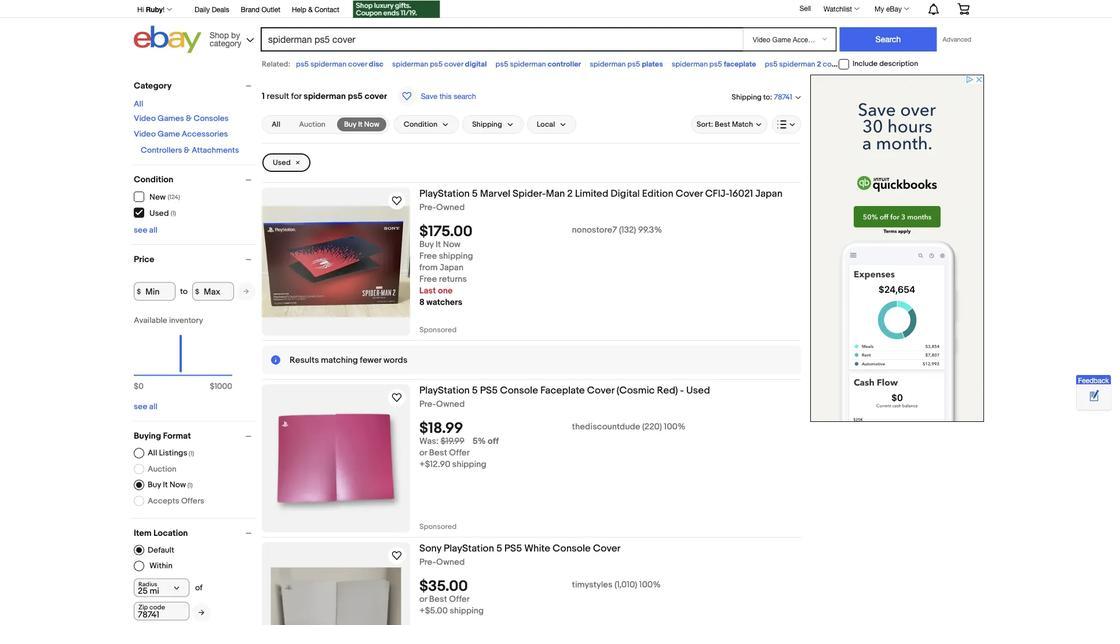 Task type: describe. For each thing, give the bounding box(es) containing it.
sony playstation 5 ps5 white console cover link
[[419, 543, 801, 558]]

5 inside the sony playstation 5 ps5 white console cover pre-owned
[[496, 543, 502, 555]]

0
[[139, 382, 144, 392]]

ps5 spiderman 2 cover
[[765, 60, 842, 69]]

attachments
[[192, 146, 239, 156]]

include
[[853, 60, 878, 68]]

(1) inside "used (1)"
[[171, 210, 176, 217]]

used for used (1)
[[149, 209, 169, 218]]

cover for ps5 spiderman cover disc
[[348, 60, 367, 69]]

Maximum Value in $ text field
[[192, 282, 234, 301]]

fewer
[[360, 355, 382, 366]]

auction link
[[292, 118, 332, 132]]

shop
[[210, 30, 229, 40]]

:
[[770, 93, 772, 102]]

new
[[149, 193, 166, 202]]

buying format button
[[134, 431, 257, 442]]

(124)
[[168, 194, 180, 201]]

games
[[158, 114, 184, 124]]

$ up buying
[[134, 382, 139, 392]]

help
[[292, 5, 306, 13]]

1000
[[215, 382, 232, 392]]

category button
[[134, 81, 257, 91]]

best inside timystyles (1,010) 100% or best offer +$5.00 shipping
[[429, 595, 447, 605]]

pre- inside the playstation 5 ps5 console faceplate cover (cosmic red) - used pre-owned
[[419, 399, 436, 410]]

100% for timystyles (1,010) 100% or best offer +$5.00 shipping
[[639, 580, 661, 591]]

returns
[[439, 274, 467, 285]]

cover left include
[[823, 60, 842, 69]]

ebay
[[886, 5, 902, 13]]

8
[[419, 298, 425, 308]]

shipping for shipping
[[472, 120, 502, 129]]

save
[[421, 92, 438, 101]]

(1) inside buy it now (1)
[[187, 482, 193, 490]]

video games & consoles link
[[134, 114, 229, 124]]

0 vertical spatial auction
[[299, 120, 326, 129]]

0 horizontal spatial all link
[[134, 99, 143, 109]]

spiderman right 'for'
[[304, 91, 346, 101]]

digital
[[611, 188, 640, 200]]

within
[[149, 562, 173, 571]]

100% for thediscountdude (220) 100%
[[664, 422, 686, 433]]

now for buy it now
[[364, 120, 379, 129]]

!
[[163, 5, 165, 13]]

5 for $18.99
[[472, 385, 478, 397]]

playstation 5 marvel spider-man 2 limited digital edition cover cfij-16021 japan link
[[419, 188, 801, 202]]

buying format
[[134, 431, 191, 442]]

new (124)
[[149, 193, 180, 202]]

2 inside playstation 5 marvel spider-man 2 limited digital edition cover cfij-16021 japan pre-owned
[[567, 188, 573, 200]]

(220)
[[642, 422, 662, 433]]

2 free from the top
[[419, 274, 437, 285]]

last
[[419, 286, 436, 296]]

sony playstation 5 ps5 white console cover image
[[271, 568, 401, 626]]

ps5 right faceplate
[[765, 60, 778, 69]]

all for condition
[[149, 225, 158, 235]]

spiderman ps5 faceplate
[[672, 60, 756, 69]]

$ up available
[[137, 287, 141, 296]]

1 vertical spatial auction
[[148, 464, 176, 474]]

nonostore7 (132) 99.3% buy it now free shipping from japan free returns last one 8 watchers
[[419, 225, 662, 308]]

spider-
[[513, 188, 546, 200]]

5 for $175.00
[[472, 188, 478, 200]]

1 result for spiderman ps5 cover
[[262, 91, 387, 101]]

advanced
[[943, 36, 971, 43]]

accessories
[[182, 129, 228, 139]]

best for or
[[429, 448, 447, 459]]

ps5 down search for anything text box
[[496, 60, 508, 69]]

default link
[[134, 545, 174, 556]]

timystyles (1,010) 100% or best offer +$5.00 shipping
[[419, 580, 661, 617]]

spiderman right controller
[[590, 60, 626, 69]]

price button
[[134, 254, 257, 265]]

timystyles
[[572, 580, 613, 591]]

& for contact
[[308, 5, 313, 13]]

ps5 inside the sony playstation 5 ps5 white console cover pre-owned
[[504, 543, 522, 555]]

$18.99
[[419, 420, 463, 438]]

ps5 left faceplate
[[710, 60, 722, 69]]

edition
[[642, 188, 674, 200]]

help & contact
[[292, 5, 339, 13]]

ps5 spiderman cover disc
[[296, 60, 384, 69]]

1 vertical spatial condition
[[134, 175, 173, 185]]

default
[[148, 546, 174, 555]]

buying
[[134, 431, 161, 442]]

watch playstation 5 marvel spider-man 2 limited digital edition cover cfij-16021 japan image
[[390, 194, 404, 208]]

shipping button
[[462, 115, 524, 134]]

$ 0
[[134, 382, 144, 392]]

$ up buying format dropdown button
[[210, 382, 215, 392]]

ps5 up save this search 'button' at the top left
[[430, 60, 443, 69]]

buy inside nonostore7 (132) 99.3% buy it now free shipping from japan free returns last one 8 watchers
[[419, 240, 434, 250]]

owned inside the sony playstation 5 ps5 white console cover pre-owned
[[436, 558, 465, 568]]

buy for buy it now (1)
[[148, 480, 161, 490]]

game
[[158, 129, 180, 139]]

related:
[[262, 60, 290, 69]]

japan inside nonostore7 (132) 99.3% buy it now free shipping from japan free returns last one 8 watchers
[[440, 263, 464, 273]]

hi ruby !
[[137, 5, 165, 13]]

matching
[[321, 355, 358, 366]]

white
[[524, 543, 550, 555]]

5%
[[473, 437, 486, 447]]

video for video game accessories
[[134, 129, 156, 139]]

owned inside the playstation 5 ps5 console faceplate cover (cosmic red) - used pre-owned
[[436, 399, 465, 410]]

& for attachments
[[184, 146, 190, 156]]

include description
[[853, 60, 918, 68]]

from
[[419, 263, 438, 273]]

1
[[262, 91, 265, 101]]

used for used
[[273, 158, 291, 167]]

shipping for offer
[[450, 606, 484, 617]]

used (1)
[[149, 209, 176, 218]]

outlet
[[262, 5, 280, 13]]

japan inside playstation 5 marvel spider-man 2 limited digital edition cover cfij-16021 japan pre-owned
[[755, 188, 783, 200]]

hi
[[137, 5, 144, 13]]

pre- inside the sony playstation 5 ps5 white console cover pre-owned
[[419, 558, 436, 568]]

feedback
[[1078, 377, 1109, 385]]

off
[[488, 437, 499, 447]]

cover inside the sony playstation 5 ps5 white console cover pre-owned
[[593, 543, 621, 555]]

apply within filter image
[[199, 609, 204, 617]]

it for buy it now
[[358, 120, 363, 129]]

spiderman ps5 plates
[[590, 60, 663, 69]]

ps5 right related:
[[296, 60, 309, 69]]

sony playstation 5 ps5 white console cover heading
[[419, 543, 621, 555]]

cover up buy it now
[[365, 91, 387, 101]]

see all button for condition
[[134, 225, 158, 235]]

playstation for $175.00
[[419, 188, 470, 200]]

sell
[[800, 4, 811, 12]]

cover inside the playstation 5 ps5 console faceplate cover (cosmic red) - used pre-owned
[[587, 385, 614, 397]]

$35.00
[[419, 578, 468, 596]]

1 free from the top
[[419, 251, 437, 262]]

of
[[195, 583, 203, 593]]

0 horizontal spatial all
[[134, 99, 143, 109]]

was: $19.99
[[419, 437, 465, 447]]

1 vertical spatial all link
[[265, 118, 287, 132]]

none submit inside shop by category banner
[[840, 27, 937, 52]]

$175.00
[[419, 223, 473, 241]]

console inside the sony playstation 5 ps5 white console cover pre-owned
[[553, 543, 591, 555]]

daily deals
[[195, 5, 229, 13]]

words
[[384, 355, 408, 366]]

see for price
[[134, 402, 147, 412]]

1 vertical spatial all
[[272, 120, 280, 129]]

shipping inside or best offer +$12.90 shipping
[[452, 460, 486, 470]]

digital
[[465, 60, 487, 69]]

consoles
[[194, 114, 229, 124]]

(132)
[[619, 225, 636, 236]]

brand
[[241, 5, 260, 13]]

 (1) Items text field
[[186, 482, 193, 490]]

playstation 5 ps5 console faceplate cover (cosmic red) - used image
[[271, 394, 401, 524]]

1 vertical spatial &
[[186, 114, 192, 124]]

shop by category
[[210, 30, 241, 48]]

to inside the shipping to : 78741
[[763, 93, 770, 102]]

it for buy it now (1)
[[163, 480, 168, 490]]

see all for price
[[134, 402, 158, 412]]

1 vertical spatial condition button
[[134, 175, 257, 185]]

spiderman down my
[[865, 60, 901, 69]]

video game accessories link
[[134, 129, 228, 139]]

listing options selector. list view selected. image
[[777, 120, 796, 129]]

disc
[[369, 60, 384, 69]]

offer inside timystyles (1,010) 100% or best offer +$5.00 shipping
[[449, 595, 470, 605]]

spiderman right plates
[[672, 60, 708, 69]]

shipping for shipping to : 78741
[[732, 93, 762, 102]]

offer inside or best offer +$12.90 shipping
[[449, 448, 470, 459]]

owned inside playstation 5 marvel spider-man 2 limited digital edition cover cfij-16021 japan pre-owned
[[436, 202, 465, 213]]

thediscountdude
[[572, 422, 640, 433]]

video for video games & consoles
[[134, 114, 156, 124]]

spiderman up 1 result for spiderman ps5 cover
[[310, 60, 347, 69]]



Task type: locate. For each thing, give the bounding box(es) containing it.
all down "used (1)"
[[149, 225, 158, 235]]

78741
[[774, 93, 792, 102]]

(cosmic
[[617, 385, 655, 397]]

graph of available inventory between $0 and $1000+ image
[[134, 316, 232, 398]]

0 vertical spatial owned
[[436, 202, 465, 213]]

1 horizontal spatial all
[[148, 449, 157, 458]]

1 horizontal spatial shipping
[[732, 93, 762, 102]]

see all for condition
[[134, 225, 158, 235]]

2 vertical spatial shipping
[[450, 606, 484, 617]]

auction down 1 result for spiderman ps5 cover
[[299, 120, 326, 129]]

0 vertical spatial all link
[[134, 99, 143, 109]]

1 owned from the top
[[436, 202, 465, 213]]

1 vertical spatial 2
[[567, 188, 573, 200]]

controllers & attachments link
[[141, 146, 239, 156]]

None submit
[[840, 27, 937, 52]]

brand outlet link
[[241, 3, 280, 16]]

condition button
[[394, 115, 459, 134], [134, 175, 257, 185]]

best right sort:
[[715, 120, 730, 129]]

2 offer from the top
[[449, 595, 470, 605]]

1 vertical spatial now
[[443, 240, 461, 250]]

used inside the playstation 5 ps5 console faceplate cover (cosmic red) - used pre-owned
[[686, 385, 710, 397]]

2 video from the top
[[134, 129, 156, 139]]

item location button
[[134, 528, 257, 539]]

1 vertical spatial buy
[[419, 240, 434, 250]]

2 horizontal spatial all
[[272, 120, 280, 129]]

spiderman down search for anything text box
[[510, 60, 546, 69]]

nonostore7
[[572, 225, 617, 236]]

1 vertical spatial see all
[[134, 402, 158, 412]]

0 vertical spatial see all button
[[134, 225, 158, 235]]

1 all from the top
[[149, 225, 158, 235]]

owned
[[436, 202, 465, 213], [436, 399, 465, 410], [436, 558, 465, 568]]

best for sort:
[[715, 120, 730, 129]]

buy up from at the top
[[419, 240, 434, 250]]

1 vertical spatial to
[[180, 287, 188, 297]]

sony playstation 5 ps5 white console cover pre-owned
[[419, 543, 621, 568]]

shipping left :
[[732, 93, 762, 102]]

0 horizontal spatial auction
[[148, 464, 176, 474]]

all link down result
[[265, 118, 287, 132]]

0 horizontal spatial it
[[163, 480, 168, 490]]

cfij-
[[705, 188, 729, 200]]

-
[[680, 385, 684, 397]]

0 vertical spatial (1)
[[171, 210, 176, 217]]

cover for spiderman ps5 cover digital
[[444, 60, 463, 69]]

all for price
[[149, 402, 158, 412]]

99.3%
[[638, 225, 662, 236]]

it up accepts at the bottom left of the page
[[163, 480, 168, 490]]

ps5 up buy it now
[[348, 91, 363, 101]]

1 vertical spatial it
[[436, 240, 441, 250]]

see all button down 0 on the bottom of the page
[[134, 402, 158, 412]]

playstation 5 ps5 console faceplate cover (cosmic red) - used heading
[[419, 385, 710, 397]]

Buy It Now selected text field
[[344, 119, 379, 130]]

my
[[875, 5, 884, 13]]

category
[[210, 38, 241, 48]]

pre-
[[419, 202, 436, 213], [419, 399, 436, 410], [419, 558, 436, 568]]

best inside 'dropdown button'
[[715, 120, 730, 129]]

main content containing $175.00
[[262, 75, 801, 626]]

$ up the inventory
[[195, 287, 199, 296]]

shipping up 'returns'
[[439, 251, 473, 262]]

watch playstation 5 ps5 console faceplate cover (cosmic red) - used image
[[390, 391, 404, 405]]

1 horizontal spatial 100%
[[664, 422, 686, 433]]

1 vertical spatial owned
[[436, 399, 465, 410]]

0 vertical spatial now
[[364, 120, 379, 129]]

now up 'returns'
[[443, 240, 461, 250]]

2 right man
[[567, 188, 573, 200]]

0 horizontal spatial buy
[[148, 480, 161, 490]]

1 vertical spatial console
[[553, 543, 591, 555]]

1 horizontal spatial now
[[364, 120, 379, 129]]

cover left (cosmic
[[587, 385, 614, 397]]

playstation 5 marvel spider-man 2 limited digital edition cover cfij-16021 japan image
[[262, 206, 410, 317]]

2 vertical spatial pre-
[[419, 558, 436, 568]]

playstation inside playstation 5 marvel spider-man 2 limited digital edition cover cfij-16021 japan pre-owned
[[419, 188, 470, 200]]

100% inside timystyles (1,010) 100% or best offer +$5.00 shipping
[[639, 580, 661, 591]]

2 left include
[[817, 60, 821, 69]]

it up from at the top
[[436, 240, 441, 250]]

man
[[546, 188, 565, 200]]

1 vertical spatial 5
[[472, 385, 478, 397]]

2 horizontal spatial buy
[[419, 240, 434, 250]]

console down results matching fewer words region
[[500, 385, 538, 397]]

1 offer from the top
[[449, 448, 470, 459]]

see for condition
[[134, 225, 147, 235]]

0 vertical spatial 5
[[472, 188, 478, 200]]

contact
[[315, 5, 339, 13]]

Minimum Value in $ text field
[[134, 282, 176, 301]]

results
[[290, 355, 319, 366]]

marvel
[[480, 188, 511, 200]]

or best offer +$12.90 shipping
[[419, 448, 486, 470]]

japan up 'returns'
[[440, 263, 464, 273]]

shipping down search
[[472, 120, 502, 129]]

2 all from the top
[[149, 402, 158, 412]]

(1) up offers
[[187, 482, 193, 490]]

red)
[[657, 385, 678, 397]]

playstation up the $18.99
[[419, 385, 470, 397]]

0 vertical spatial all
[[149, 225, 158, 235]]

best up '+$12.90' at left bottom
[[429, 448, 447, 459]]

see all button for price
[[134, 402, 158, 412]]

buy it now link
[[337, 118, 386, 132]]

1 vertical spatial or
[[419, 595, 427, 605]]

(1) down buying format dropdown button
[[189, 450, 194, 458]]

ps5 left description
[[851, 60, 864, 69]]

offers
[[181, 496, 204, 506]]

all
[[134, 99, 143, 109], [272, 120, 280, 129], [148, 449, 157, 458]]

shipping right +$5.00 at the bottom of the page
[[450, 606, 484, 617]]

it down 1 result for spiderman ps5 cover
[[358, 120, 363, 129]]

now for buy it now (1)
[[170, 480, 186, 490]]

condition button down save
[[394, 115, 459, 134]]

2 vertical spatial (1)
[[187, 482, 193, 490]]

sony
[[419, 543, 442, 555]]

 (1) Items text field
[[187, 450, 194, 458]]

japan
[[755, 188, 783, 200], [440, 263, 464, 273]]

buy it now
[[344, 120, 379, 129]]

(1) down (124)
[[171, 210, 176, 217]]

cover
[[676, 188, 703, 200], [587, 385, 614, 397], [593, 543, 621, 555]]

0 vertical spatial free
[[419, 251, 437, 262]]

thediscountdude (220) 100%
[[572, 422, 686, 433]]

0 horizontal spatial ps5
[[480, 385, 498, 397]]

account navigation
[[131, 0, 978, 19]]

this
[[440, 92, 452, 101]]

cover
[[348, 60, 367, 69], [444, 60, 463, 69], [823, 60, 842, 69], [903, 60, 922, 69], [365, 91, 387, 101]]

playstation 5 marvel spider-man 2 limited digital edition cover cfij-16021 japan heading
[[419, 188, 783, 200]]

free up from at the top
[[419, 251, 437, 262]]

or inside timystyles (1,010) 100% or best offer +$5.00 shipping
[[419, 595, 427, 605]]

faceplate
[[724, 60, 756, 69]]

0 vertical spatial buy
[[344, 120, 356, 129]]

playstation 5 marvel spider-man 2 limited digital edition cover cfij-16021 japan pre-owned
[[419, 188, 783, 213]]

0 horizontal spatial now
[[170, 480, 186, 490]]

shipping inside the shipping to : 78741
[[732, 93, 762, 102]]

1 vertical spatial free
[[419, 274, 437, 285]]

see all button
[[134, 225, 158, 235], [134, 402, 158, 412]]

2 vertical spatial used
[[686, 385, 710, 397]]

0 vertical spatial japan
[[755, 188, 783, 200]]

limited
[[575, 188, 609, 200]]

2 see all from the top
[[134, 402, 158, 412]]

2 see from the top
[[134, 402, 147, 412]]

1 vertical spatial used
[[149, 209, 169, 218]]

2 vertical spatial now
[[170, 480, 186, 490]]

1 horizontal spatial japan
[[755, 188, 783, 200]]

0 horizontal spatial console
[[500, 385, 538, 397]]

location
[[153, 528, 188, 539]]

results matching fewer words
[[290, 355, 408, 366]]

see all down 0 on the bottom of the page
[[134, 402, 158, 412]]

100% right the (1,010)
[[639, 580, 661, 591]]

see up price
[[134, 225, 147, 235]]

now inside nonostore7 (132) 99.3% buy it now free shipping from japan free returns last one 8 watchers
[[443, 240, 461, 250]]

see down 0 on the bottom of the page
[[134, 402, 147, 412]]

& inside account navigation
[[308, 5, 313, 13]]

auction up buy it now (1)
[[148, 464, 176, 474]]

1 vertical spatial all
[[149, 402, 158, 412]]

Search for anything text field
[[262, 28, 741, 50]]

1 horizontal spatial buy
[[344, 120, 356, 129]]

shipping to : 78741
[[732, 93, 792, 102]]

all listings (1)
[[148, 449, 194, 458]]

5 inside playstation 5 marvel spider-man 2 limited digital edition cover cfij-16021 japan pre-owned
[[472, 188, 478, 200]]

1 video from the top
[[134, 114, 156, 124]]

condition button up (124)
[[134, 175, 257, 185]]

spiderman ps5 cover digital
[[392, 60, 487, 69]]

advertisement region
[[810, 75, 984, 422]]

1 vertical spatial (1)
[[189, 450, 194, 458]]

all link down category
[[134, 99, 143, 109]]

5 inside the playstation 5 ps5 console faceplate cover (cosmic red) - used pre-owned
[[472, 385, 478, 397]]

buy right auction link
[[344, 120, 356, 129]]

$ 1000
[[210, 382, 232, 392]]

0 vertical spatial console
[[500, 385, 538, 397]]

inventory
[[169, 316, 203, 326]]

$
[[137, 287, 141, 296], [195, 287, 199, 296], [134, 382, 139, 392], [210, 382, 215, 392]]

cover right include
[[903, 60, 922, 69]]

pre- up $175.00
[[419, 202, 436, 213]]

0 vertical spatial video
[[134, 114, 156, 124]]

1 horizontal spatial condition button
[[394, 115, 459, 134]]

now down 1 result for spiderman ps5 cover
[[364, 120, 379, 129]]

0 vertical spatial pre-
[[419, 202, 436, 213]]

(1) inside all listings (1)
[[189, 450, 194, 458]]

5 up 5%
[[472, 385, 478, 397]]

1 vertical spatial 100%
[[639, 580, 661, 591]]

buy
[[344, 120, 356, 129], [419, 240, 434, 250], [148, 480, 161, 490]]

0 vertical spatial see
[[134, 225, 147, 235]]

2 pre- from the top
[[419, 399, 436, 410]]

help & contact link
[[292, 3, 339, 16]]

pre- down sony
[[419, 558, 436, 568]]

condition
[[404, 120, 437, 129], [134, 175, 173, 185]]

ruby
[[146, 5, 163, 13]]

3 owned from the top
[[436, 558, 465, 568]]

0 vertical spatial shipping
[[439, 251, 473, 262]]

0 vertical spatial all
[[134, 99, 143, 109]]

watch sony playstation 5 ps5 white console cover image
[[390, 549, 404, 563]]

controller
[[548, 60, 581, 69]]

5 left white
[[496, 543, 502, 555]]

&
[[308, 5, 313, 13], [186, 114, 192, 124], [184, 146, 190, 156]]

0 horizontal spatial condition
[[134, 175, 173, 185]]

now inside buy it now text field
[[364, 120, 379, 129]]

1 vertical spatial cover
[[587, 385, 614, 397]]

cover inside playstation 5 marvel spider-man 2 limited digital edition cover cfij-16021 japan pre-owned
[[676, 188, 703, 200]]

1 vertical spatial see all button
[[134, 402, 158, 412]]

deals
[[212, 5, 229, 13]]

2 or from the top
[[419, 595, 427, 605]]

1 horizontal spatial it
[[358, 120, 363, 129]]

buy it now (1)
[[148, 480, 193, 490]]

my ebay link
[[868, 2, 915, 16]]

playstation up $175.00
[[419, 188, 470, 200]]

1 vertical spatial shipping
[[472, 120, 502, 129]]

your shopping cart image
[[957, 3, 970, 15]]

or inside or best offer +$12.90 shipping
[[419, 448, 427, 459]]

1 horizontal spatial used
[[273, 158, 291, 167]]

it inside nonostore7 (132) 99.3% buy it now free shipping from japan free returns last one 8 watchers
[[436, 240, 441, 250]]

all up buying
[[149, 402, 158, 412]]

1 vertical spatial best
[[429, 448, 447, 459]]

console right white
[[553, 543, 591, 555]]

1 or from the top
[[419, 448, 427, 459]]

5 left marvel
[[472, 188, 478, 200]]

0 vertical spatial shipping
[[732, 93, 762, 102]]

best inside or best offer +$12.90 shipping
[[429, 448, 447, 459]]

None text field
[[134, 602, 189, 621]]

shipping down 5%
[[452, 460, 486, 470]]

cover left cfij-
[[676, 188, 703, 200]]

cover left the disc
[[348, 60, 367, 69]]

controllers
[[141, 146, 182, 156]]

ps5 left plates
[[628, 60, 640, 69]]

& up the video game accessories
[[186, 114, 192, 124]]

1 horizontal spatial auction
[[299, 120, 326, 129]]

shop by category banner
[[131, 0, 978, 56]]

shipping for now
[[439, 251, 473, 262]]

shipping inside timystyles (1,010) 100% or best offer +$5.00 shipping
[[450, 606, 484, 617]]

condition down save
[[404, 120, 437, 129]]

spiderman up the 78741
[[779, 60, 815, 69]]

3 pre- from the top
[[419, 558, 436, 568]]

1 vertical spatial offer
[[449, 595, 470, 605]]

used
[[273, 158, 291, 167], [149, 209, 169, 218], [686, 385, 710, 397]]

results matching fewer words region
[[262, 346, 801, 375]]

free down from at the top
[[419, 274, 437, 285]]

listings
[[159, 449, 187, 458]]

cover left digital
[[444, 60, 463, 69]]

2 vertical spatial 5
[[496, 543, 502, 555]]

spiderman right the disc
[[392, 60, 428, 69]]

playstation inside the playstation 5 ps5 console faceplate cover (cosmic red) - used pre-owned
[[419, 385, 470, 397]]

to left maximum value in $ text field
[[180, 287, 188, 297]]

1 see from the top
[[134, 225, 147, 235]]

item location
[[134, 528, 188, 539]]

1 see all from the top
[[134, 225, 158, 235]]

1 vertical spatial japan
[[440, 263, 464, 273]]

buy for buy it now
[[344, 120, 356, 129]]

2 vertical spatial &
[[184, 146, 190, 156]]

1 horizontal spatial condition
[[404, 120, 437, 129]]

5
[[472, 188, 478, 200], [472, 385, 478, 397], [496, 543, 502, 555]]

one
[[438, 286, 453, 296]]

1 horizontal spatial 2
[[817, 60, 821, 69]]

sort:
[[697, 120, 713, 129]]

playstation right sony
[[444, 543, 494, 555]]

0 vertical spatial best
[[715, 120, 730, 129]]

ps5 up 5% off
[[480, 385, 498, 397]]

get the coupon image
[[353, 1, 440, 18]]

1 vertical spatial pre-
[[419, 399, 436, 410]]

1 horizontal spatial to
[[763, 93, 770, 102]]

plates
[[642, 60, 663, 69]]

2 vertical spatial all
[[148, 449, 157, 458]]

& down the video game accessories
[[184, 146, 190, 156]]

shipping inside dropdown button
[[472, 120, 502, 129]]

used link
[[262, 154, 310, 172]]

0 horizontal spatial used
[[149, 209, 169, 218]]

see all down "used (1)"
[[134, 225, 158, 235]]

or up +$5.00 at the bottom of the page
[[419, 595, 427, 605]]

format
[[163, 431, 191, 442]]

2 vertical spatial buy
[[148, 480, 161, 490]]

0 vertical spatial offer
[[449, 448, 470, 459]]

buy up accepts at the bottom left of the page
[[148, 480, 161, 490]]

2 horizontal spatial it
[[436, 240, 441, 250]]

0 horizontal spatial condition button
[[134, 175, 257, 185]]

best up +$5.00 at the bottom of the page
[[429, 595, 447, 605]]

all down result
[[272, 120, 280, 129]]

0 horizontal spatial to
[[180, 287, 188, 297]]

& right help
[[308, 5, 313, 13]]

all down category
[[134, 99, 143, 109]]

2 vertical spatial it
[[163, 480, 168, 490]]

by
[[231, 30, 240, 40]]

now up the accepts offers
[[170, 480, 186, 490]]

shipping inside nonostore7 (132) 99.3% buy it now free shipping from japan free returns last one 8 watchers
[[439, 251, 473, 262]]

buy inside buy it now text field
[[344, 120, 356, 129]]

see all button down "used (1)"
[[134, 225, 158, 235]]

save this search
[[421, 92, 476, 101]]

best
[[715, 120, 730, 129], [429, 448, 447, 459], [429, 595, 447, 605]]

all down buying
[[148, 449, 157, 458]]

0 horizontal spatial japan
[[440, 263, 464, 273]]

accepts
[[148, 496, 179, 506]]

0 vertical spatial cover
[[676, 188, 703, 200]]

faceplate
[[540, 385, 585, 397]]

console inside the playstation 5 ps5 console faceplate cover (cosmic red) - used pre-owned
[[500, 385, 538, 397]]

100% right (220)
[[664, 422, 686, 433]]

1 pre- from the top
[[419, 202, 436, 213]]

ps5 spiderman cover
[[851, 60, 924, 69]]

local
[[537, 120, 555, 129]]

0 vertical spatial 2
[[817, 60, 821, 69]]

0 vertical spatial see all
[[134, 225, 158, 235]]

pre- up the $18.99
[[419, 399, 436, 410]]

for
[[291, 91, 302, 101]]

0 vertical spatial 100%
[[664, 422, 686, 433]]

2 owned from the top
[[436, 399, 465, 410]]

cover for ps5 spiderman cover
[[903, 60, 922, 69]]

ps5 left white
[[504, 543, 522, 555]]

2 vertical spatial playstation
[[444, 543, 494, 555]]

0 vertical spatial ps5
[[480, 385, 498, 397]]

2 vertical spatial cover
[[593, 543, 621, 555]]

2 see all button from the top
[[134, 402, 158, 412]]

advanced link
[[937, 28, 977, 51]]

1 see all button from the top
[[134, 225, 158, 235]]

result
[[267, 91, 289, 101]]

it inside text field
[[358, 120, 363, 129]]

japan right "16021"
[[755, 188, 783, 200]]

owned down sony
[[436, 558, 465, 568]]

watchlist link
[[817, 2, 865, 16]]

100%
[[664, 422, 686, 433], [639, 580, 661, 591]]

or down "was:"
[[419, 448, 427, 459]]

1 vertical spatial ps5
[[504, 543, 522, 555]]

owned up $175.00
[[436, 202, 465, 213]]

to left the 78741
[[763, 93, 770, 102]]

video up controllers
[[134, 129, 156, 139]]

1 vertical spatial shipping
[[452, 460, 486, 470]]

0 vertical spatial playstation
[[419, 188, 470, 200]]

1 vertical spatial playstation
[[419, 385, 470, 397]]

playstation inside the sony playstation 5 ps5 white console cover pre-owned
[[444, 543, 494, 555]]

0 vertical spatial &
[[308, 5, 313, 13]]

video left games
[[134, 114, 156, 124]]

condition up new
[[134, 175, 173, 185]]

+$12.90
[[419, 460, 450, 470]]

ps5 inside the playstation 5 ps5 console faceplate cover (cosmic red) - used pre-owned
[[480, 385, 498, 397]]

main content
[[262, 75, 801, 626]]

daily
[[195, 5, 210, 13]]

local button
[[527, 115, 577, 134]]

playstation for $18.99
[[419, 385, 470, 397]]

1 horizontal spatial all link
[[265, 118, 287, 132]]

0 vertical spatial condition
[[404, 120, 437, 129]]

pre- inside playstation 5 marvel spider-man 2 limited digital edition cover cfij-16021 japan pre-owned
[[419, 202, 436, 213]]

video game accessories
[[134, 129, 228, 139]]

cover up 'timystyles'
[[593, 543, 621, 555]]

owned up the $18.99
[[436, 399, 465, 410]]

0 vertical spatial used
[[273, 158, 291, 167]]

controllers & attachments
[[141, 146, 239, 156]]



Task type: vqa. For each thing, say whether or not it's contained in the screenshot.
the bottom 'Japan'
yes



